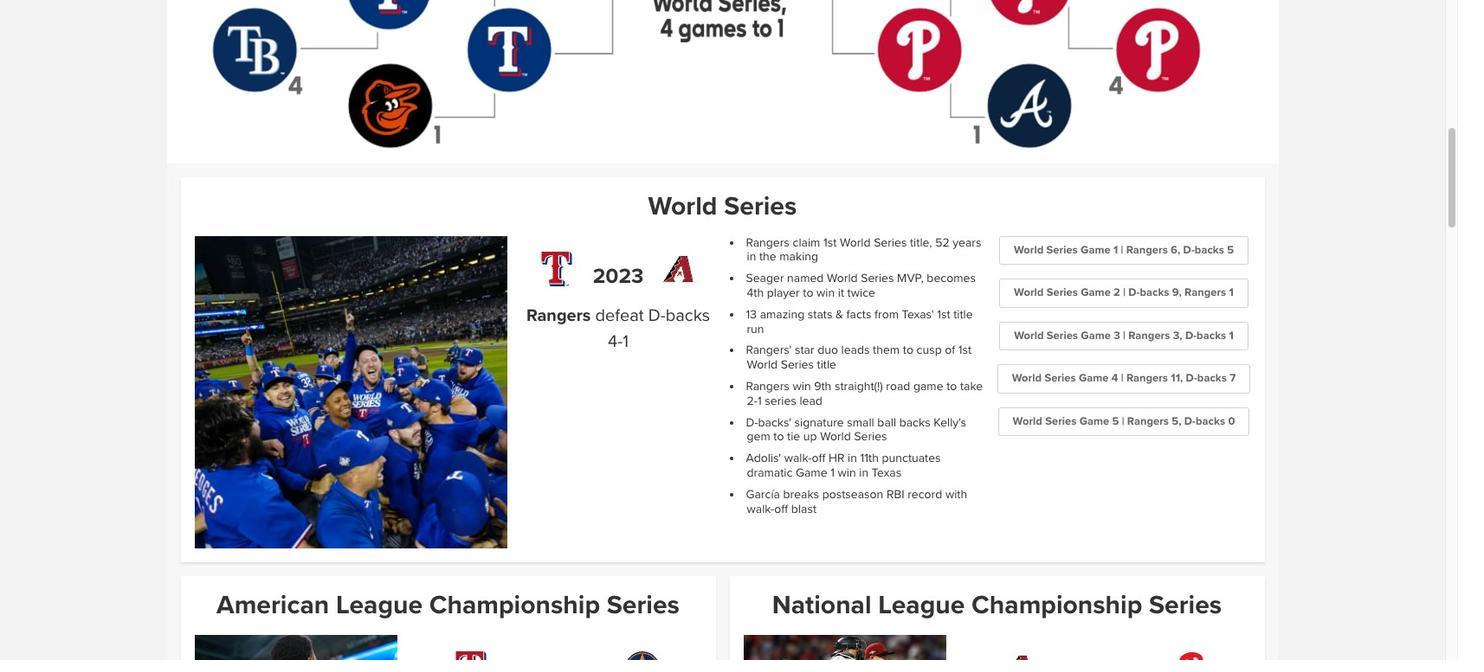 Task type: locate. For each thing, give the bounding box(es) containing it.
0 horizontal spatial walk-
[[747, 502, 775, 517]]

6,
[[1171, 243, 1181, 257]]

1 horizontal spatial off
[[812, 451, 826, 466]]

game left 2
[[1081, 286, 1111, 300]]

0 horizontal spatial 5
[[1113, 415, 1119, 429]]

game inside world series game 2 | d-backs 9, rangers 1 button
[[1081, 286, 1111, 300]]

1 inside world series game 3 | rangers 3, d-backs 1 button
[[1229, 329, 1234, 343]]

1
[[1114, 243, 1118, 257], [1230, 286, 1234, 300], [1229, 329, 1234, 343], [623, 332, 629, 352], [758, 394, 762, 409], [831, 466, 835, 481]]

| up world series game 2 | d-backs 9, rangers 1
[[1121, 243, 1124, 257]]

to left "take"
[[947, 379, 957, 394]]

2 league from the left
[[878, 590, 965, 622]]

1 horizontal spatial walk-
[[784, 451, 812, 466]]

0 horizontal spatial in
[[747, 250, 756, 265]]

world
[[648, 190, 718, 222], [840, 235, 871, 250], [1014, 243, 1044, 257], [827, 271, 858, 286], [1014, 286, 1044, 300], [1014, 329, 1044, 343], [747, 358, 778, 373], [1012, 372, 1042, 386], [1013, 415, 1043, 429], [820, 430, 851, 445]]

4-
[[608, 332, 623, 352]]

d- right defeat
[[649, 306, 666, 326]]

blast
[[792, 502, 817, 517]]

game inside rangers claim 1st world series title, 52 years in the making seager named world series mvp, becomes 4th player to win it twice 13 amazing stats & facts from texas' 1st title run rangers' star duo leads them to cusp of 1st world series title rangers win 9th straight(!) road game to take 2-1 series lead d-backs' signature small ball backs kelly's gem to tie up world series adolis' walk-off hr in 11th punctuates dramatic game 1 win in texas garcía breaks postseason rbi record with walk-off blast
[[796, 466, 828, 481]]

the
[[760, 250, 777, 265]]

13
[[746, 307, 757, 322]]

world inside button
[[1014, 329, 1044, 343]]

1 horizontal spatial league
[[878, 590, 965, 622]]

world series game 1 | rangers 6, d-backs 5 button
[[999, 236, 1249, 265]]

world series game 3 | rangers 3, d-backs 1 link
[[1000, 322, 1249, 351]]

&
[[836, 307, 844, 322]]

backs left 0
[[1196, 415, 1226, 429]]

game left "3"
[[1081, 329, 1111, 343]]

backs right 6,
[[1195, 243, 1225, 257]]

d-backs' signature small ball backs kelly's gem to tie up world series link
[[746, 415, 967, 445]]

breaks
[[783, 487, 819, 502]]

game for 5
[[1080, 415, 1110, 429]]

game inside world series game 3 | rangers 3, d-backs 1 button
[[1081, 329, 1111, 343]]

0 vertical spatial 1st
[[824, 235, 837, 250]]

seager named world series mvp, becomes 4th player to win it twice link
[[746, 271, 976, 301]]

championship
[[429, 590, 600, 622], [972, 590, 1143, 622]]

rangers left defeat
[[527, 306, 591, 326]]

rangers left 3,
[[1129, 329, 1170, 343]]

5 right 6,
[[1227, 243, 1234, 257]]

1 down defeat
[[623, 332, 629, 352]]

named
[[787, 271, 824, 286]]

series
[[724, 190, 797, 222], [874, 235, 907, 250], [1047, 243, 1078, 257], [861, 271, 894, 286], [1047, 286, 1078, 300], [1047, 329, 1078, 343], [781, 358, 814, 373], [1045, 372, 1076, 386], [1046, 415, 1077, 429], [854, 430, 887, 445], [607, 590, 680, 622], [1149, 590, 1222, 622]]

0
[[1229, 415, 1235, 429]]

title down becomes
[[954, 307, 973, 322]]

| right 2
[[1124, 286, 1126, 300]]

game inside world series game 1 | rangers 6, d-backs 5 button
[[1081, 243, 1111, 257]]

0 horizontal spatial championship
[[429, 590, 600, 622]]

game for 4
[[1079, 372, 1109, 386]]

d- right 5,
[[1185, 415, 1196, 429]]

years
[[953, 235, 982, 250]]

walk- down dramatic
[[747, 502, 775, 517]]

1st right claim
[[824, 235, 837, 250]]

world series game 2 | d-backs 9, rangers 1 button
[[1000, 279, 1249, 308]]

game
[[914, 379, 944, 394]]

d- right 11,
[[1186, 372, 1198, 386]]

becomes
[[927, 271, 976, 286]]

up
[[804, 430, 817, 445]]

game down 'world series game 4 | rangers 11, d-backs 7' link
[[1080, 415, 1110, 429]]

world series game 2 | d-backs 9, rangers 1
[[1014, 286, 1234, 300]]

take
[[960, 379, 983, 394]]

| for 3
[[1123, 329, 1126, 343]]

win up postseason
[[838, 466, 856, 481]]

punctuates
[[882, 451, 941, 466]]

backs'
[[758, 415, 792, 430]]

2 championship from the left
[[972, 590, 1143, 622]]

win left it
[[817, 286, 835, 301]]

1st right texas'
[[937, 307, 951, 322]]

game up world series game 2 | d-backs 9, rangers 1
[[1081, 243, 1111, 257]]

1st
[[824, 235, 837, 250], [937, 307, 951, 322], [959, 343, 972, 358]]

1 up postseason
[[831, 466, 835, 481]]

52
[[936, 235, 950, 250]]

postseason
[[823, 487, 884, 502]]

adolis' walk-off hr in 11th punctuates dramatic game 1 win in texas link
[[746, 451, 941, 481]]

backs inside the world series game 4 | rangers 11, d-backs 7 button
[[1198, 372, 1227, 386]]

backs inside the rangers defeat d-backs 4-1
[[666, 306, 710, 326]]

2 horizontal spatial 1st
[[959, 343, 972, 358]]

1 vertical spatial 1st
[[937, 307, 951, 322]]

rangers win 9th straight(!) road game to take 2-1 series lead link
[[746, 379, 983, 409]]

making
[[780, 250, 819, 265]]

leads
[[841, 343, 870, 358]]

1 vertical spatial off
[[775, 502, 788, 517]]

to up stats
[[803, 286, 814, 301]]

1 left series
[[758, 394, 762, 409]]

record
[[908, 487, 943, 502]]

backs left 9, at the right top of the page
[[1140, 286, 1170, 300]]

world series
[[648, 190, 797, 222]]

claim
[[793, 235, 821, 250]]

1 championship from the left
[[429, 590, 600, 622]]

title up 9th at the bottom right
[[817, 358, 837, 373]]

0 horizontal spatial off
[[775, 502, 788, 517]]

run
[[747, 322, 764, 337]]

5
[[1227, 243, 1234, 257], [1113, 415, 1119, 429]]

championship for american league championship series
[[429, 590, 600, 622]]

backs left 7
[[1198, 372, 1227, 386]]

amazing
[[760, 307, 805, 322]]

walk-
[[784, 451, 812, 466], [747, 502, 775, 517]]

1 up 7
[[1229, 329, 1234, 343]]

game inside world series game 5 | rangers 5, d-backs 0 button
[[1080, 415, 1110, 429]]

d- inside button
[[1186, 329, 1197, 343]]

1 vertical spatial 5
[[1113, 415, 1119, 429]]

in left 'texas'
[[859, 466, 869, 481]]

facts
[[847, 307, 872, 322]]

0 vertical spatial off
[[812, 451, 826, 466]]

0 vertical spatial win
[[817, 286, 835, 301]]

0 horizontal spatial title
[[817, 358, 837, 373]]

game inside the world series game 4 | rangers 11, d-backs 7 button
[[1079, 372, 1109, 386]]

rangers
[[746, 235, 790, 250], [1127, 243, 1168, 257], [1185, 286, 1227, 300], [527, 306, 591, 326], [1129, 329, 1170, 343], [1127, 372, 1168, 386], [746, 379, 790, 394], [1128, 415, 1169, 429]]

world series game 4 | rangers 11, d-backs 7
[[1012, 372, 1236, 386]]

1 vertical spatial win
[[793, 379, 811, 394]]

backs inside world series game 1 | rangers 6, d-backs 5 button
[[1195, 243, 1225, 257]]

game left 4
[[1079, 372, 1109, 386]]

rangers inside the rangers defeat d-backs 4-1
[[527, 306, 591, 326]]

american league championship series
[[217, 590, 680, 622]]

dramatic
[[747, 466, 793, 481]]

d-
[[1184, 243, 1195, 257], [1129, 286, 1140, 300], [649, 306, 666, 326], [1186, 329, 1197, 343], [1186, 372, 1198, 386], [1185, 415, 1196, 429], [746, 415, 758, 430]]

rangers left 11,
[[1127, 372, 1168, 386]]

backs left 13
[[666, 306, 710, 326]]

off
[[812, 451, 826, 466], [775, 502, 788, 517]]

backs inside rangers claim 1st world series title, 52 years in the making seager named world series mvp, becomes 4th player to win it twice 13 amazing stats & facts from texas' 1st title run rangers' star duo leads them to cusp of 1st world series title rangers win 9th straight(!) road game to take 2-1 series lead d-backs' signature small ball backs kelly's gem to tie up world series adolis' walk-off hr in 11th punctuates dramatic game 1 win in texas garcía breaks postseason rbi record with walk-off blast
[[900, 415, 931, 430]]

1 vertical spatial title
[[817, 358, 837, 373]]

game for 2
[[1081, 286, 1111, 300]]

1 horizontal spatial 5
[[1227, 243, 1234, 257]]

2 vertical spatial 1st
[[959, 343, 972, 358]]

| down the world series game 4 | rangers 11, d-backs 7 button
[[1122, 415, 1125, 429]]

1 right 9, at the right top of the page
[[1230, 286, 1234, 300]]

series inside button
[[1047, 329, 1078, 343]]

league for american
[[336, 590, 423, 622]]

world series game 2 | d-backs 9, rangers 1 link
[[1000, 279, 1249, 308]]

d- down 2-
[[746, 415, 758, 430]]

2023
[[593, 264, 644, 289]]

win
[[817, 286, 835, 301], [793, 379, 811, 394], [838, 466, 856, 481]]

backs inside world series game 2 | d-backs 9, rangers 1 button
[[1140, 286, 1170, 300]]

in
[[747, 250, 756, 265], [848, 451, 857, 466], [859, 466, 869, 481]]

1st right of
[[959, 343, 972, 358]]

| right "3"
[[1123, 329, 1126, 343]]

title
[[954, 307, 973, 322], [817, 358, 837, 373]]

d- right 3,
[[1186, 329, 1197, 343]]

0 horizontal spatial league
[[336, 590, 423, 622]]

off left 'blast'
[[775, 502, 788, 517]]

backs
[[1195, 243, 1225, 257], [1140, 286, 1170, 300], [666, 306, 710, 326], [1197, 329, 1227, 343], [1198, 372, 1227, 386], [1196, 415, 1226, 429], [900, 415, 931, 430]]

rangers left 6,
[[1127, 243, 1168, 257]]

off left hr
[[812, 451, 826, 466]]

game
[[1081, 243, 1111, 257], [1081, 286, 1111, 300], [1081, 329, 1111, 343], [1079, 372, 1109, 386], [1080, 415, 1110, 429], [796, 466, 828, 481]]

4
[[1112, 372, 1119, 386]]

game up the breaks
[[796, 466, 828, 481]]

in left the
[[747, 250, 756, 265]]

win left 9th at the bottom right
[[793, 379, 811, 394]]

to left "tie"
[[774, 430, 784, 445]]

backs right ball
[[900, 415, 931, 430]]

| inside button
[[1123, 329, 1126, 343]]

|
[[1121, 243, 1124, 257], [1124, 286, 1126, 300], [1123, 329, 1126, 343], [1121, 372, 1124, 386], [1122, 415, 1125, 429]]

signature
[[795, 415, 844, 430]]

5 down 4
[[1113, 415, 1119, 429]]

in right hr
[[848, 451, 857, 466]]

world series game 1 | rangers 6, d-backs 5 link
[[999, 236, 1249, 265]]

1 league from the left
[[336, 590, 423, 622]]

1 horizontal spatial title
[[954, 307, 973, 322]]

walk- down "tie"
[[784, 451, 812, 466]]

| right 4
[[1121, 372, 1124, 386]]

2 horizontal spatial win
[[838, 466, 856, 481]]

backs right 3,
[[1197, 329, 1227, 343]]

1 horizontal spatial championship
[[972, 590, 1143, 622]]

1 up 2
[[1114, 243, 1118, 257]]



Task type: vqa. For each thing, say whether or not it's contained in the screenshot.
11TH
yes



Task type: describe. For each thing, give the bounding box(es) containing it.
5,
[[1172, 415, 1182, 429]]

garcía breaks postseason rbi record with walk-off blast link
[[746, 487, 968, 517]]

to left "cusp"
[[903, 343, 914, 358]]

cusp
[[917, 343, 942, 358]]

straight(!)
[[835, 379, 883, 394]]

road
[[886, 379, 911, 394]]

rangers left 5,
[[1128, 415, 1169, 429]]

rangers defeat d-backs 4-1
[[527, 306, 710, 352]]

1 horizontal spatial win
[[817, 286, 835, 301]]

2
[[1114, 286, 1121, 300]]

game for 1
[[1081, 243, 1111, 257]]

9th
[[814, 379, 832, 394]]

1 inside world series game 1 | rangers 6, d-backs 5 button
[[1114, 243, 1118, 257]]

d- inside rangers claim 1st world series title, 52 years in the making seager named world series mvp, becomes 4th player to win it twice 13 amazing stats & facts from texas' 1st title run rangers' star duo leads them to cusp of 1st world series title rangers win 9th straight(!) road game to take 2-1 series lead d-backs' signature small ball backs kelly's gem to tie up world series adolis' walk-off hr in 11th punctuates dramatic game 1 win in texas garcía breaks postseason rbi record with walk-off blast
[[746, 415, 758, 430]]

0 horizontal spatial win
[[793, 379, 811, 394]]

1 inside the rangers defeat d-backs 4-1
[[623, 332, 629, 352]]

world series game 1 | rangers 6, d-backs 5
[[1014, 243, 1234, 257]]

gem
[[747, 430, 771, 445]]

duo
[[818, 343, 838, 358]]

of
[[945, 343, 956, 358]]

rangers'
[[746, 343, 792, 358]]

it
[[838, 286, 844, 301]]

world series game 5 | rangers 5, d-backs 0 link
[[998, 408, 1250, 437]]

world series game 5 | rangers 5, d-backs 0
[[1013, 415, 1235, 429]]

american
[[217, 590, 329, 622]]

4th
[[747, 286, 764, 301]]

league for national
[[878, 590, 965, 622]]

rangers inside button
[[1129, 329, 1170, 343]]

backs inside world series game 5 | rangers 5, d-backs 0 button
[[1196, 415, 1226, 429]]

series
[[765, 394, 797, 409]]

them
[[873, 343, 900, 358]]

lead
[[800, 394, 823, 409]]

1 vertical spatial walk-
[[747, 502, 775, 517]]

game for 3
[[1081, 329, 1111, 343]]

world series game 4 | rangers 11, d-backs 7 link
[[998, 365, 1251, 394]]

| for 5
[[1122, 415, 1125, 429]]

championship for national league championship series
[[972, 590, 1143, 622]]

player
[[767, 286, 800, 301]]

tie
[[787, 430, 800, 445]]

rangers claim 1st world series title, 52 years in the making seager named world series mvp, becomes 4th player to win it twice 13 amazing stats & facts from texas' 1st title run rangers' star duo leads them to cusp of 1st world series title rangers win 9th straight(!) road game to take 2-1 series lead d-backs' signature small ball backs kelly's gem to tie up world series adolis' walk-off hr in 11th punctuates dramatic game 1 win in texas garcía breaks postseason rbi record with walk-off blast
[[746, 235, 983, 517]]

national league championship series
[[772, 590, 1222, 622]]

stats
[[808, 307, 833, 322]]

13 amazing stats & facts from texas' 1st title run link
[[746, 307, 973, 337]]

star
[[795, 343, 815, 358]]

2-
[[747, 394, 758, 409]]

1 horizontal spatial 1st
[[937, 307, 951, 322]]

0 vertical spatial 5
[[1227, 243, 1234, 257]]

rangers up seager
[[746, 235, 790, 250]]

7
[[1230, 372, 1236, 386]]

3,
[[1173, 329, 1183, 343]]

0 vertical spatial title
[[954, 307, 973, 322]]

small
[[847, 415, 875, 430]]

from
[[875, 307, 899, 322]]

kelly's
[[934, 415, 967, 430]]

backs inside world series game 3 | rangers 3, d-backs 1 button
[[1197, 329, 1227, 343]]

twice
[[848, 286, 876, 301]]

world series game 3 | rangers 3, d-backs 1
[[1014, 329, 1234, 343]]

mvp,
[[897, 271, 924, 286]]

texas
[[872, 466, 902, 481]]

0 horizontal spatial 1st
[[824, 235, 837, 250]]

rbi
[[887, 487, 905, 502]]

d- inside the rangers defeat d-backs 4-1
[[649, 306, 666, 326]]

hr
[[829, 451, 845, 466]]

garcía
[[746, 487, 780, 502]]

rangers down rangers'
[[746, 379, 790, 394]]

3
[[1114, 329, 1121, 343]]

defeat
[[596, 306, 644, 326]]

title,
[[910, 235, 932, 250]]

2 horizontal spatial in
[[859, 466, 869, 481]]

ball
[[878, 415, 897, 430]]

rangers right 9, at the right top of the page
[[1185, 286, 1227, 300]]

with
[[946, 487, 968, 502]]

d- right 2
[[1129, 286, 1140, 300]]

rangers claim 1st world series title, 52 years in the making link
[[746, 235, 982, 265]]

seager
[[746, 271, 784, 286]]

11th
[[861, 451, 879, 466]]

| for 1
[[1121, 243, 1124, 257]]

0 vertical spatial walk-
[[784, 451, 812, 466]]

9,
[[1173, 286, 1182, 300]]

world series game 5 | rangers 5, d-backs 0 button
[[998, 408, 1250, 437]]

1 inside world series game 2 | d-backs 9, rangers 1 button
[[1230, 286, 1234, 300]]

national
[[772, 590, 872, 622]]

| for 2
[[1124, 286, 1126, 300]]

world series game 3 | rangers 3, d-backs 1 button
[[1000, 322, 1249, 351]]

rangers' star duo leads them to cusp of 1st world series title link
[[746, 343, 972, 373]]

d- right 6,
[[1184, 243, 1195, 257]]

| for 4
[[1121, 372, 1124, 386]]

adolis'
[[746, 451, 781, 466]]

texas'
[[902, 307, 934, 322]]

1 horizontal spatial in
[[848, 451, 857, 466]]

2 vertical spatial win
[[838, 466, 856, 481]]

world series game 4 | rangers 11, d-backs 7 button
[[998, 365, 1251, 394]]

11,
[[1171, 372, 1183, 386]]



